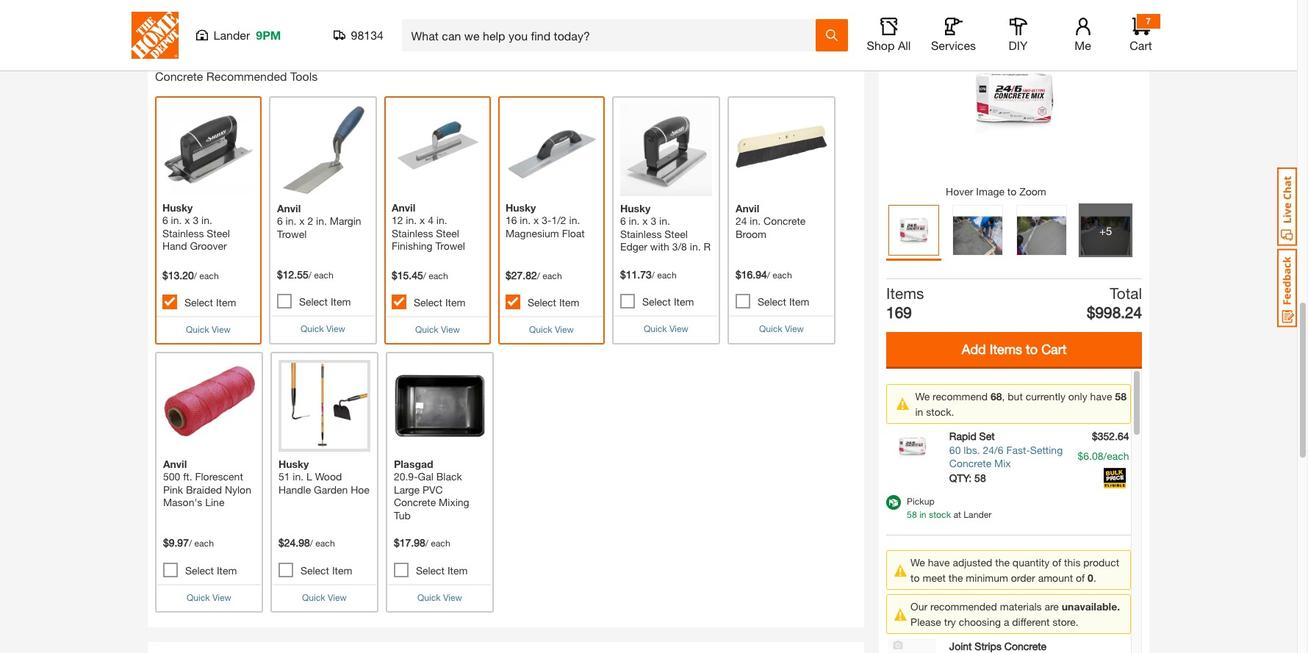 Task type: locate. For each thing, give the bounding box(es) containing it.
$352.64 $6.08 / each
[[1078, 429, 1130, 462]]

in. right 2 at the left of page
[[316, 215, 327, 228]]

each inside $15.45 / each
[[429, 271, 448, 282]]

3-
[[542, 214, 552, 227]]

item down $12.55 / each
[[331, 296, 351, 308]]

view down the $9.97 / each
[[213, 592, 232, 603]]

gal
[[418, 471, 434, 483]]

0 vertical spatial have
[[1091, 390, 1113, 402]]

quick view down $15.45 / each
[[415, 324, 460, 335]]

braided
[[186, 484, 222, 496]]

minimum
[[966, 572, 1009, 584]]

view down $27.82 / each
[[555, 324, 574, 335]]

/ inside the $9.97 / each
[[189, 538, 192, 549]]

1 horizontal spatial steel
[[436, 227, 459, 240]]

select down the $9.97 / each
[[185, 564, 214, 577]]

item for $24.98
[[332, 564, 352, 577]]

view for husky 6 in. x 3 in. stainless steel edger with 3/8 in. r
[[670, 324, 689, 335]]

we up meet
[[911, 556, 925, 569]]

feedback link image
[[1278, 248, 1298, 328]]

/ inside $16.94 / each
[[767, 270, 770, 281]]

quick down $13.20 / each
[[186, 324, 209, 335]]

6 inside anvil 6 in. x 2 in. margin trowel
[[277, 215, 283, 228]]

each for anvil 500 ft. florescent pink braided nylon mason's line
[[194, 538, 214, 549]]

view down $12.55 / each
[[326, 324, 345, 335]]

we inside we recommend 68 , but currently only have 58 in stock.
[[916, 390, 930, 402]]

quick view for anvil 24 in. concrete broom
[[759, 324, 804, 335]]

x inside husky 16 in. x 3-1/2 in. magnesium float
[[534, 214, 539, 227]]

have inside we have adjusted the quantity of this product to meet the minimum order amount of
[[928, 556, 950, 569]]

edger
[[620, 241, 648, 253]]

x left '4'
[[420, 214, 425, 227]]

combined shape image left meet
[[895, 564, 907, 577]]

pvc
[[423, 484, 443, 496]]

each for anvil 24 in. concrete broom
[[773, 270, 792, 281]]

at
[[954, 509, 962, 520]]

trowel up $12.55
[[277, 228, 307, 240]]

husky up 51
[[279, 458, 309, 470]]

each right $27.82
[[543, 271, 562, 282]]

view down $11.73 / each
[[670, 324, 689, 335]]

0 horizontal spatial have
[[928, 556, 950, 569]]

husky 6 in. x 3 in. stainless steel hand groover
[[162, 201, 230, 253]]

in inside we recommend 68 , but currently only have 58 in stock.
[[916, 405, 924, 418]]

6 inside husky 6 in. x 3 in. stainless steel edger with 3/8 in. r
[[620, 215, 626, 228]]

different
[[1013, 616, 1050, 629]]

the home depot logo image
[[131, 12, 178, 59]]

quick for plasgad 20.9-gal black large pvc concrete mixing tub
[[417, 592, 441, 603]]

florescent
[[195, 471, 243, 483]]

setting
[[1031, 443, 1063, 456]]

husky for husky 51 in. l wood handle garden hoe
[[279, 458, 309, 470]]

/ down 'groover'
[[194, 271, 197, 282]]

None checkbox
[[277, 294, 292, 309], [620, 294, 635, 309], [736, 294, 751, 309], [279, 563, 293, 578], [394, 563, 409, 578], [277, 294, 292, 309], [620, 294, 635, 309], [736, 294, 751, 309], [279, 563, 293, 578], [394, 563, 409, 578]]

of up amount
[[1053, 556, 1062, 569]]

item
[[331, 296, 351, 308], [674, 296, 694, 308], [790, 296, 810, 308], [216, 297, 236, 309], [445, 297, 466, 309], [559, 297, 580, 309], [217, 564, 237, 577], [332, 564, 352, 577], [448, 564, 468, 577]]

/ inside $13.20 / each
[[194, 271, 197, 282]]

quick view for husky 6 in. x 3 in. stainless steel hand groover
[[186, 324, 231, 335]]

x up hand
[[185, 214, 190, 227]]

quick view down "$24.98 / each"
[[302, 592, 347, 603]]

husky inside husky 16 in. x 3-1/2 in. magnesium float
[[506, 201, 536, 214]]

0 horizontal spatial steel
[[207, 227, 230, 240]]

,
[[1002, 390, 1005, 402]]

1 vertical spatial to
[[911, 572, 920, 584]]

magnesium
[[506, 227, 559, 240]]

1 vertical spatial have
[[928, 556, 950, 569]]

view
[[212, 25, 231, 36], [326, 324, 345, 335], [670, 324, 689, 335], [785, 324, 804, 335], [212, 324, 231, 335], [441, 324, 460, 335], [555, 324, 574, 335], [213, 592, 232, 603], [328, 592, 347, 603], [443, 592, 462, 603]]

anvil up 24
[[736, 202, 760, 215]]

quick down $17.98 / each
[[417, 592, 441, 603]]

0 horizontal spatial stainless
[[162, 227, 204, 240]]

each inside $17.98 / each
[[431, 538, 450, 549]]

What can we help you find today? search field
[[411, 20, 815, 51]]

select item down $27.82 / each
[[528, 297, 580, 309]]

/ down handle
[[310, 538, 313, 549]]

anvil up $12.55
[[277, 202, 301, 215]]

2 horizontal spatial 58
[[1116, 390, 1127, 402]]

1 vertical spatial 58
[[975, 471, 986, 484]]

each for anvil 12 in. x 4 in. stainless steel finishing trowel
[[429, 271, 448, 282]]

the right meet
[[949, 572, 963, 584]]

each up bulk price icon
[[1107, 449, 1130, 462]]

quick for husky 6 in. x 3 in. stainless steel edger with 3/8 in. r
[[644, 324, 667, 335]]

in left stock.
[[916, 405, 924, 418]]

quick view down $17.98 / each
[[417, 592, 462, 603]]

view for anvil 12 in. x 4 in. stainless steel finishing trowel
[[441, 324, 460, 335]]

0 horizontal spatial 3
[[193, 214, 199, 227]]

quick view down $13.20 / each
[[186, 324, 231, 335]]

the
[[996, 556, 1010, 569], [949, 572, 963, 584]]

husky inside the husky 6 in. x 3 in. stainless steel hand groover
[[162, 201, 193, 214]]

we up stock.
[[916, 390, 930, 402]]

anvil up 12
[[392, 201, 416, 214]]

2 horizontal spatial stainless
[[620, 228, 662, 240]]

each inside $13.20 / each
[[199, 271, 219, 282]]

6 for 6 in. x 3 in. stainless steel edger with 3/8 in. r
[[620, 215, 626, 228]]

4
[[428, 214, 434, 227]]

anvil for 12
[[392, 201, 416, 214]]

/ for husky 16 in. x 3-1/2 in. magnesium float
[[537, 271, 540, 282]]

steel inside husky 6 in. x 3 in. stainless steel edger with 3/8 in. r
[[665, 228, 688, 240]]

/ for anvil 24 in. concrete broom
[[767, 270, 770, 281]]

combined shape image
[[897, 398, 910, 410], [895, 564, 907, 577]]

quick down $27.82 / each
[[529, 324, 553, 335]]

0 vertical spatial to
[[1008, 185, 1017, 197]]

item for $27.82
[[559, 297, 580, 309]]

anvil inside the anvil 500 ft. florescent pink braided nylon mason's line
[[163, 458, 187, 470]]

6 inside the husky 6 in. x 3 in. stainless steel hand groover
[[162, 214, 168, 227]]

2
[[308, 215, 313, 228]]

stainless inside the husky 6 in. x 3 in. stainless steel hand groover
[[162, 227, 204, 240]]

1 horizontal spatial to
[[1008, 185, 1017, 197]]

steel for groover
[[207, 227, 230, 240]]

husky for husky 6 in. x 3 in. stainless steel hand groover
[[162, 201, 193, 214]]

concrete down different
[[1005, 640, 1047, 653]]

each right $12.55
[[314, 270, 334, 281]]

x inside anvil 6 in. x 2 in. margin trowel
[[299, 215, 305, 228]]

1 horizontal spatial stainless
[[392, 227, 433, 240]]

view for anvil 6 in. x 2 in. margin trowel
[[326, 324, 345, 335]]

anvil inside anvil 6 in. x 2 in. margin trowel
[[277, 202, 301, 215]]

of
[[1053, 556, 1062, 569], [1076, 572, 1085, 584]]

select
[[299, 296, 328, 308], [642, 296, 671, 308], [758, 296, 787, 308], [184, 297, 213, 309], [414, 297, 443, 309], [528, 297, 557, 309], [185, 564, 214, 577], [301, 564, 329, 577], [416, 564, 445, 577]]

0 vertical spatial we
[[916, 390, 930, 402]]

stainless inside anvil 12 in. x 4 in. stainless steel finishing trowel
[[392, 227, 433, 240]]

item down $15.45 / each
[[445, 297, 466, 309]]

combined shape image left stock.
[[897, 398, 910, 410]]

currently
[[1026, 390, 1066, 402]]

each inside $11.73 / each
[[657, 270, 677, 281]]

/ inside $11.73 / each
[[652, 270, 655, 281]]

lander right the at
[[964, 509, 992, 520]]

select for $15.45
[[414, 297, 443, 309]]

1 vertical spatial the
[[949, 572, 963, 584]]

$11.73 / each
[[620, 268, 677, 281]]

summary
[[947, 18, 1023, 38]]

product
[[1084, 556, 1120, 569]]

0 horizontal spatial the
[[949, 572, 963, 584]]

3 inside the husky 6 in. x 3 in. stainless steel hand groover
[[193, 214, 199, 227]]

each inside $16.94 / each
[[773, 270, 792, 281]]

select item down the $9.97 / each
[[185, 564, 237, 577]]

select item for $9.97
[[185, 564, 237, 577]]

quick down $12.55 / each
[[301, 324, 324, 335]]

in. inside husky 51 in. l wood handle garden hoe
[[293, 471, 304, 483]]

anvil inside the anvil 24 in. concrete broom
[[736, 202, 760, 215]]

stainless inside husky 6 in. x 3 in. stainless steel edger with 3/8 in. r
[[620, 228, 662, 240]]

item down $16.94 / each
[[790, 296, 810, 308]]

1 horizontal spatial lander
[[964, 509, 992, 520]]

1 horizontal spatial 6
[[277, 215, 283, 228]]

item for $9.97
[[217, 564, 237, 577]]

select item down $12.55 / each
[[299, 296, 351, 308]]

item down $13.20 / each
[[216, 297, 236, 309]]

20.9-gal black large pvc concrete mixing tub image
[[394, 360, 486, 452]]

have right only
[[1091, 390, 1113, 402]]

item down $11.73 / each
[[674, 296, 694, 308]]

select item for $12.55
[[299, 296, 351, 308]]

me
[[1075, 38, 1092, 52]]

16 in. x 3-1/2 in. magnesium float image
[[506, 104, 598, 196]]

each right $16.94 at right top
[[773, 270, 792, 281]]

/ down with on the top
[[652, 270, 655, 281]]

steel up 3/8
[[665, 228, 688, 240]]

each down with on the top
[[657, 270, 677, 281]]

1 vertical spatial combined shape image
[[895, 564, 907, 577]]

hover image to zoom
[[946, 185, 1047, 197]]

0 vertical spatial in
[[916, 405, 924, 418]]

live chat image
[[1278, 168, 1298, 246]]

98134
[[351, 28, 384, 42]]

black
[[436, 471, 462, 483]]

1 vertical spatial in
[[920, 509, 927, 520]]

steel inside the husky 6 in. x 3 in. stainless steel hand groover
[[207, 227, 230, 240]]

husky up 16
[[506, 201, 536, 214]]

1 horizontal spatial of
[[1076, 572, 1085, 584]]

quick right the home depot logo
[[186, 25, 209, 36]]

0 vertical spatial 58
[[1116, 390, 1127, 402]]

0 vertical spatial combined shape image
[[897, 398, 910, 410]]

steel up $15.45 / each
[[436, 227, 459, 240]]

/ inside $12.55 / each
[[309, 270, 312, 281]]

concrete down large
[[394, 496, 436, 509]]

0 horizontal spatial 58
[[907, 509, 917, 520]]

60 lbs. 24/6 fast-setting concrete mix image
[[889, 428, 936, 476]]

stainless up edger
[[620, 228, 662, 240]]

2 vertical spatial 58
[[907, 509, 917, 520]]

recommended
[[931, 601, 998, 613]]

/ down magnesium
[[537, 271, 540, 282]]

select item down $11.73 / each
[[642, 296, 694, 308]]

meet
[[923, 572, 946, 584]]

select down $11.73 / each
[[642, 296, 671, 308]]

mixing
[[439, 496, 469, 509]]

/ inside $27.82 / each
[[537, 271, 540, 282]]

2 horizontal spatial steel
[[665, 228, 688, 240]]

each inside the $9.97 / each
[[194, 538, 214, 549]]

have up meet
[[928, 556, 950, 569]]

1 horizontal spatial 3
[[651, 215, 657, 228]]

stainless up finishing on the top left of page
[[392, 227, 433, 240]]

each inside "$24.98 / each"
[[316, 538, 335, 549]]

view down $13.20 / each
[[212, 324, 231, 335]]

husky up edger
[[620, 202, 651, 215]]

steel inside anvil 12 in. x 4 in. stainless steel finishing trowel
[[436, 227, 459, 240]]

concrete up broom on the top of the page
[[764, 215, 806, 228]]

husky
[[162, 201, 193, 214], [506, 201, 536, 214], [620, 202, 651, 215], [279, 458, 309, 470]]

have inside we recommend 68 , but currently only have 58 in stock.
[[1091, 390, 1113, 402]]

/ inside "$24.98 / each"
[[310, 538, 313, 549]]

diy
[[1009, 38, 1028, 52]]

plasgad
[[394, 458, 433, 470]]

500 ft. florescent pink braided nylon mason's line image
[[163, 360, 255, 452]]

x inside anvil 12 in. x 4 in. stainless steel finishing trowel
[[420, 214, 425, 227]]

0 horizontal spatial to
[[911, 572, 920, 584]]

r
[[704, 241, 711, 253]]

trowel
[[277, 228, 307, 240], [436, 240, 465, 253]]

/ for husky 6 in. x 3 in. stainless steel edger with 3/8 in. r
[[652, 270, 655, 281]]

have
[[1091, 390, 1113, 402], [928, 556, 950, 569]]

husky for husky 6 in. x 3 in. stainless steel edger with 3/8 in. r
[[620, 202, 651, 215]]

view down $17.98 / each
[[443, 592, 462, 603]]

quick
[[186, 25, 209, 36], [301, 324, 324, 335], [644, 324, 667, 335], [759, 324, 783, 335], [186, 324, 209, 335], [415, 324, 439, 335], [529, 324, 553, 335], [187, 592, 210, 603], [302, 592, 325, 603], [417, 592, 441, 603]]

select item down $15.45 / each
[[414, 297, 466, 309]]

1 horizontal spatial trowel
[[436, 240, 465, 253]]

x left 3-
[[534, 214, 539, 227]]

/ for husky 51 in. l wood handle garden hoe
[[310, 538, 313, 549]]

quick view for husky 51 in. l wood handle garden hoe
[[302, 592, 347, 603]]

husky inside husky 6 in. x 3 in. stainless steel edger with 3/8 in. r
[[620, 202, 651, 215]]

quick view down $11.73 / each
[[644, 324, 689, 335]]

500
[[163, 471, 180, 483]]

in. up the float on the left top of page
[[569, 214, 580, 227]]

select down $17.98 / each
[[416, 564, 445, 577]]

we
[[916, 390, 930, 402], [911, 556, 925, 569]]

to left meet
[[911, 572, 920, 584]]

concrete inside the anvil 24 in. concrete broom
[[764, 215, 806, 228]]

stainless for finishing
[[392, 227, 433, 240]]

1 vertical spatial lander
[[964, 509, 992, 520]]

quick view down $27.82 / each
[[529, 324, 574, 335]]

hand
[[162, 240, 187, 253]]

/ inside $17.98 / each
[[425, 538, 428, 549]]

quick down $11.73 / each
[[644, 324, 667, 335]]

husky inside husky 51 in. l wood handle garden hoe
[[279, 458, 309, 470]]

mix
[[995, 457, 1011, 469]]

select down $27.82 / each
[[528, 297, 557, 309]]

cart
[[1130, 38, 1153, 52]]

each for husky 16 in. x 3-1/2 in. magnesium float
[[543, 271, 562, 282]]

3 inside husky 6 in. x 3 in. stainless steel edger with 3/8 in. r
[[651, 215, 657, 228]]

each right $17.98
[[431, 538, 450, 549]]

0 horizontal spatial 6
[[162, 214, 168, 227]]

0 horizontal spatial trowel
[[277, 228, 307, 240]]

quick for husky 51 in. l wood handle garden hoe
[[302, 592, 325, 603]]

each inside $12.55 / each
[[314, 270, 334, 281]]

x left 2 at the left of page
[[299, 215, 305, 228]]

fast-
[[1007, 443, 1031, 456]]

finishing
[[392, 240, 433, 253]]

6 up edger
[[620, 215, 626, 228]]

6 in. x 3 in. stainless steel edger with 3/8 in. r image
[[620, 104, 712, 196]]

cart 7
[[1130, 15, 1153, 52]]

quick view for husky 16 in. x 3-1/2 in. magnesium float
[[529, 324, 574, 335]]

each right $15.45
[[429, 271, 448, 282]]

in. right '4'
[[437, 214, 447, 227]]

quick view
[[186, 25, 231, 36], [301, 324, 345, 335], [644, 324, 689, 335], [759, 324, 804, 335], [186, 324, 231, 335], [415, 324, 460, 335], [529, 324, 574, 335], [187, 592, 232, 603], [302, 592, 347, 603], [417, 592, 462, 603]]

are
[[1045, 601, 1059, 613]]

anvil inside anvil 12 in. x 4 in. stainless steel finishing trowel
[[392, 201, 416, 214]]

anvil up 500
[[163, 458, 187, 470]]

view for anvil 500 ft. florescent pink braided nylon mason's line
[[213, 592, 232, 603]]

2 horizontal spatial 6
[[620, 215, 626, 228]]

x for 6 in. x 3 in. stainless steel hand groover
[[185, 214, 190, 227]]

0 horizontal spatial of
[[1053, 556, 1062, 569]]

3 up with on the top
[[651, 215, 657, 228]]

$9.97
[[163, 537, 189, 549]]

/ down finishing on the top left of page
[[423, 271, 426, 282]]

select down $16.94 / each
[[758, 296, 787, 308]]

stainless for edger
[[620, 228, 662, 240]]

0 horizontal spatial lander
[[214, 28, 250, 42]]

quick view down $12.55 / each
[[301, 324, 345, 335]]

1 horizontal spatial the
[[996, 556, 1010, 569]]

+
[[1100, 224, 1106, 237]]

60 lbs. 24/6 fast-setting concrete mix link
[[950, 443, 1069, 470]]

1 vertical spatial we
[[911, 556, 925, 569]]

anvil for 24
[[736, 202, 760, 215]]

/ inside $15.45 / each
[[423, 271, 426, 282]]

in. inside the anvil 24 in. concrete broom
[[750, 215, 761, 228]]

x inside the husky 6 in. x 3 in. stainless steel hand groover
[[185, 214, 190, 227]]

select item for $13.20
[[184, 297, 236, 309]]

joint strips concrete image
[[889, 639, 936, 654]]

/
[[309, 270, 312, 281], [652, 270, 655, 281], [767, 270, 770, 281], [194, 271, 197, 282], [423, 271, 426, 282], [537, 271, 540, 282], [1104, 449, 1107, 462], [189, 538, 192, 549], [310, 538, 313, 549], [425, 538, 428, 549]]

1 horizontal spatial 58
[[975, 471, 986, 484]]

to left zoom
[[1008, 185, 1017, 197]]

select down $12.55 / each
[[299, 296, 328, 308]]

view for husky 6 in. x 3 in. stainless steel hand groover
[[212, 324, 231, 335]]

select down $13.20 / each
[[184, 297, 213, 309]]

steel for with
[[665, 228, 688, 240]]

concrete down lbs.
[[950, 457, 992, 469]]

in. up with on the top
[[660, 215, 670, 228]]

select for $13.20
[[184, 297, 213, 309]]

we inside we have adjusted the quantity of this product to meet the minimum order amount of
[[911, 556, 925, 569]]

hover
[[946, 185, 974, 197]]

item for $13.20
[[216, 297, 236, 309]]

1 vertical spatial of
[[1076, 572, 1085, 584]]

combined shape image
[[895, 608, 907, 621]]

/ down the anvil 24 in. concrete broom
[[767, 270, 770, 281]]

quick for husky 6 in. x 3 in. stainless steel hand groover
[[186, 324, 209, 335]]

view for husky 16 in. x 3-1/2 in. magnesium float
[[555, 324, 574, 335]]

58 up $352.64 on the right bottom
[[1116, 390, 1127, 402]]

trowel inside anvil 12 in. x 4 in. stainless steel finishing trowel
[[436, 240, 465, 253]]

6 in. x 2 in. margin trowel image
[[277, 104, 369, 196]]

None checkbox
[[162, 295, 177, 310], [392, 295, 406, 310], [506, 295, 520, 310], [163, 563, 178, 578], [162, 295, 177, 310], [392, 295, 406, 310], [506, 295, 520, 310], [163, 563, 178, 578]]

view down $15.45 / each
[[441, 324, 460, 335]]

in inside pickup 58 in stock at lander
[[920, 509, 927, 520]]

quick view for anvil 12 in. x 4 in. stainless steel finishing trowel
[[415, 324, 460, 335]]

each for husky 51 in. l wood handle garden hoe
[[316, 538, 335, 549]]

select for $16.94
[[758, 296, 787, 308]]

select item down $13.20 / each
[[184, 297, 236, 309]]

6 up hand
[[162, 214, 168, 227]]

/ inside $352.64 $6.08 / each
[[1104, 449, 1107, 462]]

1 horizontal spatial have
[[1091, 390, 1113, 402]]

quick view for anvil 500 ft. florescent pink braided nylon mason's line
[[187, 592, 232, 603]]

this
[[1065, 556, 1081, 569]]

view for plasgad 20.9-gal black large pvc concrete mixing tub
[[443, 592, 462, 603]]

select item down $17.98 / each
[[416, 564, 468, 577]]

x inside husky 6 in. x 3 in. stainless steel edger with 3/8 in. r
[[643, 215, 648, 228]]

item down $17.98 / each
[[448, 564, 468, 577]]

quick view for husky 6 in. x 3 in. stainless steel edger with 3/8 in. r
[[644, 324, 689, 335]]

each inside $27.82 / each
[[543, 271, 562, 282]]



Task type: vqa. For each thing, say whether or not it's contained in the screenshot.
/ in the $352.64 $6.08 / each
yes



Task type: describe. For each thing, give the bounding box(es) containing it.
x for 16 in. x 3-1/2 in. magnesium float
[[534, 214, 539, 227]]

total
[[1110, 285, 1143, 302]]

l
[[307, 471, 312, 483]]

$17.98
[[394, 537, 425, 549]]

0 vertical spatial of
[[1053, 556, 1062, 569]]

try
[[945, 616, 956, 629]]

quick for anvil 6 in. x 2 in. margin trowel
[[301, 324, 324, 335]]

24/6
[[983, 443, 1004, 456]]

/ for anvil 12 in. x 4 in. stainless steel finishing trowel
[[423, 271, 426, 282]]

pickup 58 in stock at lander
[[907, 496, 992, 520]]

we for we have adjusted the quantity of this product to meet the minimum order amount of
[[911, 556, 925, 569]]

wood
[[315, 471, 342, 483]]

zoom
[[1020, 185, 1047, 197]]

concrete inside the rapid set 60 lbs. 24/6 fast-setting concrete mix qty: 58
[[950, 457, 992, 469]]

12 in. x 4 in. stainless steel finishing trowel image
[[392, 104, 484, 196]]

x for 6 in. x 2 in. margin trowel
[[299, 215, 305, 228]]

item for $12.55
[[331, 296, 351, 308]]

anvil 6 in. x 2 in. margin trowel
[[277, 202, 361, 240]]

strips
[[975, 640, 1002, 653]]

joint strips concrete
[[950, 640, 1047, 653]]

/ for anvil 500 ft. florescent pink braided nylon mason's line
[[189, 538, 192, 549]]

garden
[[314, 484, 348, 496]]

select item for $17.98
[[416, 564, 468, 577]]

$12.55 / each
[[277, 268, 334, 281]]

0 vertical spatial lander
[[214, 28, 250, 42]]

rapid
[[950, 429, 977, 442]]

tub
[[394, 509, 411, 522]]

select item for $11.73
[[642, 296, 694, 308]]

0 vertical spatial the
[[996, 556, 1010, 569]]

/ for anvil 6 in. x 2 in. margin trowel
[[309, 270, 312, 281]]

combined shape image for we have adjusted the quantity of this product to meet the minimum order amount of
[[895, 564, 907, 577]]

items
[[887, 285, 924, 302]]

x for 12 in. x 4 in. stainless steel finishing trowel
[[420, 214, 425, 227]]

combined shape image for we recommend
[[897, 398, 910, 410]]

amount
[[1039, 572, 1073, 584]]

only
[[1069, 390, 1088, 402]]

58 inside pickup 58 in stock at lander
[[907, 509, 917, 520]]

0
[[1088, 572, 1094, 584]]

services
[[931, 38, 976, 52]]

nylon
[[225, 484, 251, 496]]

in. right 16
[[520, 214, 531, 227]]

169
[[887, 304, 912, 321]]

51 in. l wood handle garden hoe image
[[279, 360, 370, 452]]

in. right 12
[[406, 214, 417, 227]]

each inside $352.64 $6.08 / each
[[1107, 449, 1130, 462]]

qty:
[[950, 471, 972, 484]]

60
[[950, 443, 961, 456]]

select item for $16.94
[[758, 296, 810, 308]]

we for we recommend 68 , but currently only have 58 in stock.
[[916, 390, 930, 402]]

24
[[736, 215, 747, 228]]

9pm
[[256, 28, 281, 42]]

3/8
[[672, 241, 687, 253]]

pink
[[163, 484, 183, 496]]

$16.94 / each
[[736, 268, 792, 281]]

each for husky 6 in. x 3 in. stainless steel edger with 3/8 in. r
[[657, 270, 677, 281]]

we have adjusted the quantity of this product to meet the minimum order amount of
[[911, 556, 1120, 584]]

quick for anvil 24 in. concrete broom
[[759, 324, 783, 335]]

me button
[[1060, 18, 1107, 53]]

but
[[1008, 390, 1023, 402]]

3 for with
[[651, 215, 657, 228]]

$27.82
[[506, 269, 537, 282]]

select for $9.97
[[185, 564, 214, 577]]

select for $11.73
[[642, 296, 671, 308]]

quick for husky 16 in. x 3-1/2 in. magnesium float
[[529, 324, 553, 335]]

58 inside we recommend 68 , but currently only have 58 in stock.
[[1116, 390, 1127, 402]]

husky 16 in. x 3-1/2 in. magnesium float
[[506, 201, 585, 240]]

ft.
[[183, 471, 192, 483]]

we recommend 68 , but currently only have 58 in stock.
[[916, 390, 1127, 418]]

recommended
[[206, 69, 287, 83]]

$24.98
[[279, 537, 310, 549]]

to inside we have adjusted the quantity of this product to meet the minimum order amount of
[[911, 572, 920, 584]]

recommend
[[933, 390, 988, 402]]

in. up hand
[[171, 214, 182, 227]]

lbs.
[[964, 443, 980, 456]]

steel for trowel
[[436, 227, 459, 240]]

in. up edger
[[629, 215, 640, 228]]

item for $15.45
[[445, 297, 466, 309]]

unavailable.
[[1062, 601, 1121, 613]]

a
[[1004, 616, 1010, 629]]

$12.55
[[277, 268, 309, 281]]

.
[[1094, 572, 1097, 584]]

each for plasgad 20.9-gal black large pvc concrete mixing tub
[[431, 538, 450, 549]]

anvil for 6
[[277, 202, 301, 215]]

3 for groover
[[193, 214, 199, 227]]

all
[[898, 38, 911, 52]]

rapid set 60 lbs. 24/6 fast-setting concrete mix qty: 58
[[950, 429, 1063, 484]]

services button
[[930, 18, 977, 53]]

select for $12.55
[[299, 296, 328, 308]]

trowel inside anvil 6 in. x 2 in. margin trowel
[[277, 228, 307, 240]]

6 in. x 3 in. stainless steel hand groover image
[[162, 104, 254, 196]]

hoe
[[351, 484, 370, 496]]

groover
[[190, 240, 227, 253]]

item for $11.73
[[674, 296, 694, 308]]

large
[[394, 484, 420, 496]]

please
[[911, 616, 942, 629]]

husky 6 in. x 3 in. stainless steel edger with 3/8 in. r
[[620, 202, 711, 253]]

mason's
[[163, 496, 202, 509]]

pickup
[[907, 496, 935, 507]]

$6.08
[[1078, 449, 1104, 462]]

select item for $24.98
[[301, 564, 352, 577]]

in. up 'groover'
[[201, 214, 212, 227]]

quick view for anvil 6 in. x 2 in. margin trowel
[[301, 324, 345, 335]]

$15.45
[[392, 269, 423, 282]]

select item for $15.45
[[414, 297, 466, 309]]

store.
[[1053, 616, 1079, 629]]

with
[[651, 241, 670, 253]]

set
[[980, 429, 995, 442]]

in. left r
[[690, 241, 701, 253]]

58 inside the rapid set 60 lbs. 24/6 fast-setting concrete mix qty: 58
[[975, 471, 986, 484]]

total $998.24
[[1087, 285, 1143, 321]]

choosing
[[959, 616, 1001, 629]]

$352.64
[[1092, 429, 1130, 442]]

select for $27.82
[[528, 297, 557, 309]]

husky for husky 16 in. x 3-1/2 in. magnesium float
[[506, 201, 536, 214]]

$13.20 / each
[[162, 269, 219, 282]]

image
[[977, 185, 1005, 197]]

anvil for 500
[[163, 458, 187, 470]]

0 .
[[1088, 572, 1097, 584]]

select for $24.98
[[301, 564, 329, 577]]

quick for anvil 500 ft. florescent pink braided nylon mason's line
[[187, 592, 210, 603]]

project summary
[[887, 18, 1023, 38]]

$9.97 / each
[[163, 537, 214, 549]]

/ for husky 6 in. x 3 in. stainless steel hand groover
[[194, 271, 197, 282]]

materials
[[1000, 601, 1042, 613]]

quantity
[[1013, 556, 1050, 569]]

view left the '9pm'
[[212, 25, 231, 36]]

broom
[[736, 228, 767, 240]]

$27.82 / each
[[506, 269, 562, 282]]

concrete inside 'plasgad 20.9-gal black large pvc concrete mixing tub'
[[394, 496, 436, 509]]

item for $16.94
[[790, 296, 810, 308]]

quick for anvil 12 in. x 4 in. stainless steel finishing trowel
[[415, 324, 439, 335]]

concrete down the home depot logo
[[155, 69, 203, 83]]

$17.98 / each
[[394, 537, 450, 549]]

6 for 6 in. x 2 in. margin trowel
[[277, 215, 283, 228]]

view for husky 51 in. l wood handle garden hoe
[[328, 592, 347, 603]]

line
[[205, 496, 225, 509]]

bulk price icon image
[[1104, 463, 1130, 489]]

68
[[991, 390, 1002, 402]]

stainless for hand
[[162, 227, 204, 240]]

husky 51 in. l wood handle garden hoe
[[279, 458, 370, 496]]

24 in. concrete broom image
[[736, 104, 828, 196]]

98134 button
[[333, 28, 384, 43]]

select for $17.98
[[416, 564, 445, 577]]

20.9-
[[394, 471, 418, 483]]

handle
[[279, 484, 311, 496]]

quick view for plasgad 20.9-gal black large pvc concrete mixing tub
[[417, 592, 462, 603]]

lander inside pickup 58 in stock at lander
[[964, 509, 992, 520]]

6 for 6 in. x 3 in. stainless steel hand groover
[[162, 214, 168, 227]]

quick view up concrete recommended tools
[[186, 25, 231, 36]]

$11.73
[[620, 268, 652, 281]]

each for husky 6 in. x 3 in. stainless steel hand groover
[[199, 271, 219, 282]]

in. left 2 at the left of page
[[286, 215, 297, 228]]

stock.
[[927, 405, 955, 418]]

x for 6 in. x 3 in. stainless steel edger with 3/8 in. r
[[643, 215, 648, 228]]

project
[[887, 18, 942, 38]]

lander 9pm
[[214, 28, 281, 42]]

each for anvil 6 in. x 2 in. margin trowel
[[314, 270, 334, 281]]

$13.20
[[162, 269, 194, 282]]

/ for plasgad 20.9-gal black large pvc concrete mixing tub
[[425, 538, 428, 549]]

item for $17.98
[[448, 564, 468, 577]]

select item for $27.82
[[528, 297, 580, 309]]

view for anvil 24 in. concrete broom
[[785, 324, 804, 335]]



